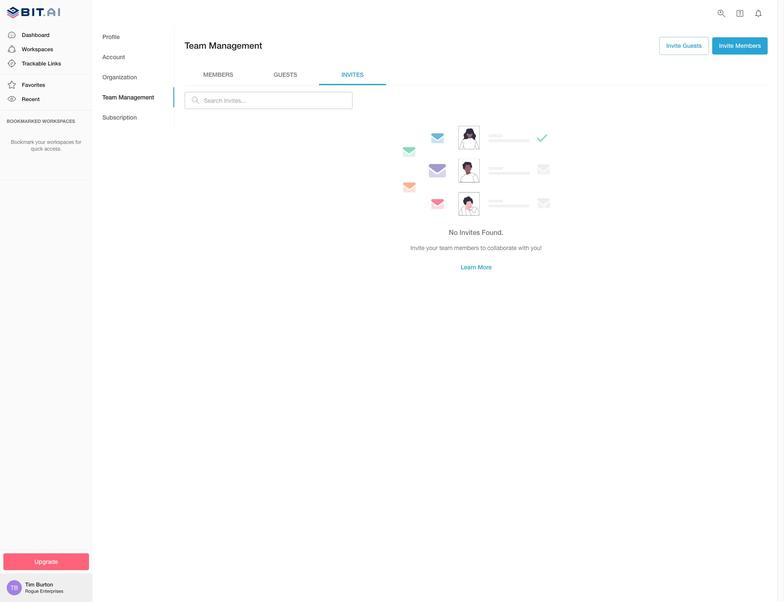 Task type: vqa. For each thing, say whether or not it's contained in the screenshot.
Remove Bookmark icon
no



Task type: locate. For each thing, give the bounding box(es) containing it.
found.
[[482, 229, 504, 237]]

members button
[[185, 65, 252, 85]]

your inside bookmark your workspaces for quick access.
[[36, 139, 45, 145]]

management
[[209, 40, 262, 51], [119, 94, 154, 101]]

team management link
[[92, 87, 174, 108]]

invite inside button
[[667, 42, 681, 49]]

quick
[[31, 146, 43, 152]]

1 horizontal spatial team
[[185, 40, 207, 51]]

trackable links button
[[0, 56, 92, 71]]

1 horizontal spatial tab list
[[185, 65, 768, 85]]

invite left team
[[411, 245, 425, 251]]

organization link
[[92, 67, 174, 87]]

guests button
[[252, 65, 319, 85]]

team up members
[[185, 40, 207, 51]]

no invites found.
[[449, 229, 504, 237]]

1 horizontal spatial team management
[[185, 40, 262, 51]]

your
[[36, 139, 45, 145], [426, 245, 438, 251]]

management inside "link"
[[119, 94, 154, 101]]

more
[[478, 264, 492, 271]]

invites
[[460, 229, 480, 237]]

guests
[[274, 71, 297, 78]]

0 horizontal spatial management
[[119, 94, 154, 101]]

invite
[[667, 42, 681, 49], [719, 42, 734, 49], [411, 245, 425, 251]]

subscription link
[[92, 108, 174, 128]]

invite for invite guests
[[667, 42, 681, 49]]

0 horizontal spatial invite
[[411, 245, 425, 251]]

1 vertical spatial your
[[426, 245, 438, 251]]

profile
[[102, 33, 120, 40]]

favorites
[[22, 82, 45, 88]]

1 horizontal spatial invite
[[667, 42, 681, 49]]

invite left members
[[719, 42, 734, 49]]

2 horizontal spatial invite
[[719, 42, 734, 49]]

team management up members
[[185, 40, 262, 51]]

workspaces button
[[0, 42, 92, 56]]

invite left 'guests'
[[667, 42, 681, 49]]

your left team
[[426, 245, 438, 251]]

0 horizontal spatial team
[[102, 94, 117, 101]]

0 vertical spatial team
[[185, 40, 207, 51]]

dashboard button
[[0, 28, 92, 42]]

0 horizontal spatial tab list
[[92, 27, 174, 128]]

your up quick
[[36, 139, 45, 145]]

0 horizontal spatial team management
[[102, 94, 154, 101]]

0 vertical spatial team management
[[185, 40, 262, 51]]

upgrade button
[[3, 554, 89, 571]]

0 horizontal spatial your
[[36, 139, 45, 145]]

burton
[[36, 582, 53, 588]]

management up members
[[209, 40, 262, 51]]

1 vertical spatial team
[[102, 94, 117, 101]]

1 horizontal spatial your
[[426, 245, 438, 251]]

upgrade
[[34, 558, 58, 566]]

team management down organization link
[[102, 94, 154, 101]]

learn more link
[[454, 259, 499, 276]]

team management
[[185, 40, 262, 51], [102, 94, 154, 101]]

trackable
[[22, 60, 46, 67]]

team
[[185, 40, 207, 51], [102, 94, 117, 101]]

for
[[75, 139, 81, 145]]

invite inside 'button'
[[719, 42, 734, 49]]

1 vertical spatial management
[[119, 94, 154, 101]]

1 vertical spatial team management
[[102, 94, 154, 101]]

1 horizontal spatial management
[[209, 40, 262, 51]]

0 vertical spatial your
[[36, 139, 45, 145]]

learn more
[[461, 264, 492, 271]]

management down organization link
[[119, 94, 154, 101]]

tab list
[[92, 27, 174, 128], [185, 65, 768, 85]]

invites
[[342, 71, 364, 78]]

team up subscription
[[102, 94, 117, 101]]



Task type: describe. For each thing, give the bounding box(es) containing it.
tim burton rogue enterprises
[[25, 582, 63, 594]]

bookmark your workspaces for quick access.
[[11, 139, 81, 152]]

tab list containing profile
[[92, 27, 174, 128]]

favorites button
[[0, 78, 92, 92]]

bookmark
[[11, 139, 34, 145]]

invite for invite your team members to collaborate with you!
[[411, 245, 425, 251]]

your for invite
[[426, 245, 438, 251]]

to
[[481, 245, 486, 251]]

with
[[519, 245, 529, 251]]

members
[[454, 245, 479, 251]]

trackable links
[[22, 60, 61, 67]]

0 vertical spatial management
[[209, 40, 262, 51]]

profile link
[[92, 27, 174, 47]]

your for bookmark
[[36, 139, 45, 145]]

tab list containing members
[[185, 65, 768, 85]]

Search Invites... search field
[[204, 92, 353, 109]]

workspaces
[[22, 46, 53, 52]]

tim
[[25, 582, 35, 588]]

bookmarked workspaces
[[7, 118, 75, 124]]

organization
[[102, 73, 137, 81]]

recent
[[22, 96, 40, 103]]

invites button
[[319, 65, 386, 85]]

team inside team management "link"
[[102, 94, 117, 101]]

invite guests button
[[660, 37, 709, 55]]

account link
[[92, 47, 174, 67]]

bookmarked
[[7, 118, 41, 124]]

dashboard
[[22, 31, 50, 38]]

account
[[102, 53, 125, 60]]

members
[[203, 71, 233, 78]]

guests
[[683, 42, 702, 49]]

invite members
[[719, 42, 761, 49]]

subscription
[[102, 114, 137, 121]]

invite your team members to collaborate with you!
[[411, 245, 542, 251]]

enterprises
[[40, 589, 63, 594]]

learn
[[461, 264, 476, 271]]

no
[[449, 229, 458, 237]]

invite guests
[[667, 42, 702, 49]]

workspaces
[[47, 139, 74, 145]]

team
[[440, 245, 453, 251]]

team management inside "link"
[[102, 94, 154, 101]]

you!
[[531, 245, 542, 251]]

members
[[736, 42, 761, 49]]

tb
[[11, 585, 18, 592]]

links
[[48, 60, 61, 67]]

access.
[[44, 146, 62, 152]]

recent button
[[0, 92, 92, 106]]

invite members button
[[713, 37, 768, 54]]

workspaces
[[42, 118, 75, 124]]

invite for invite members
[[719, 42, 734, 49]]

rogue
[[25, 589, 39, 594]]

collaborate
[[488, 245, 517, 251]]



